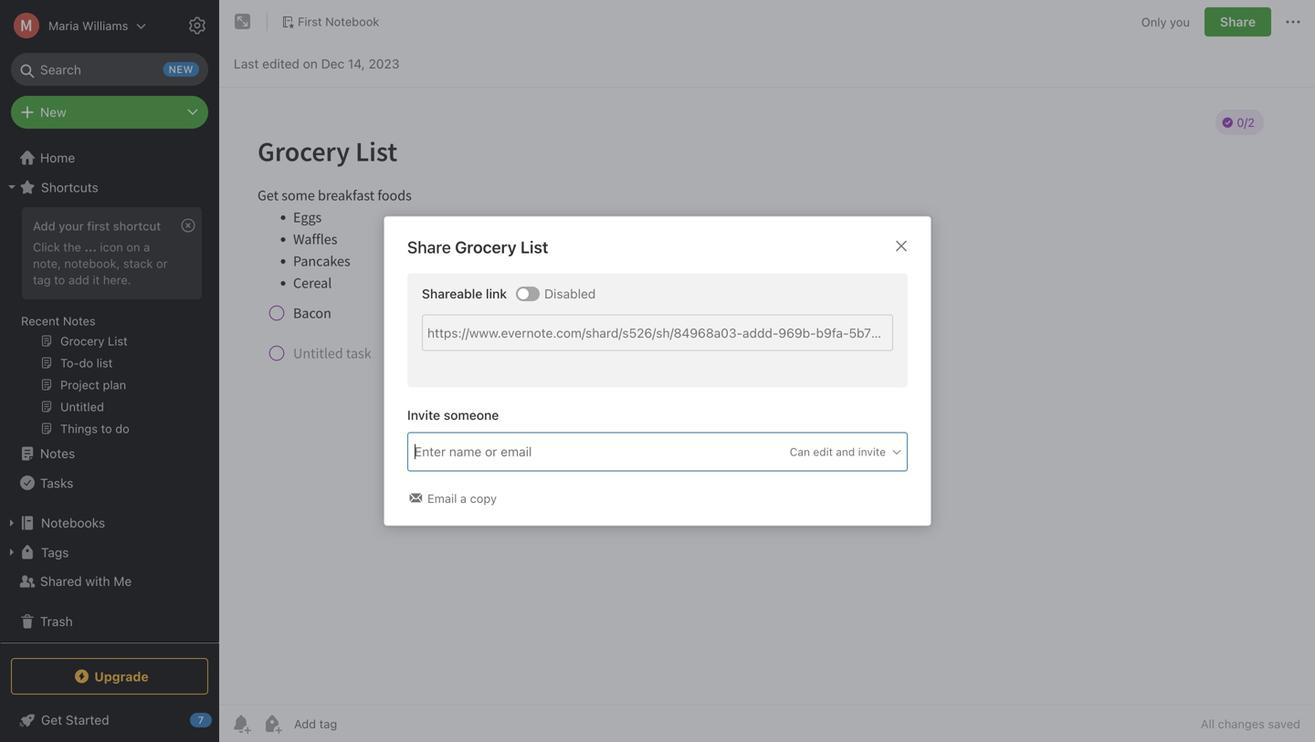 Task type: describe. For each thing, give the bounding box(es) containing it.
list
[[521, 238, 549, 257]]

shortcuts button
[[0, 173, 211, 202]]

shortcut
[[113, 219, 161, 233]]

all
[[1201, 718, 1215, 731]]

add a reminder image
[[230, 714, 252, 736]]

1 vertical spatial notes
[[40, 446, 75, 461]]

first notebook button
[[275, 9, 386, 35]]

note window element
[[219, 0, 1316, 743]]

shareable
[[422, 287, 483, 302]]

close image
[[891, 235, 913, 257]]

notes inside group
[[63, 314, 96, 328]]

notebooks link
[[0, 509, 211, 538]]

first notebook
[[298, 15, 380, 28]]

Add tag field
[[413, 442, 632, 462]]

only
[[1142, 15, 1167, 29]]

a inside the icon on a note, notebook, stack or tag to add it here.
[[144, 240, 150, 254]]

on inside the icon on a note, notebook, stack or tag to add it here.
[[126, 240, 140, 254]]

can edit and invite
[[790, 446, 886, 459]]

tag
[[33, 273, 51, 287]]

dec
[[321, 56, 345, 71]]

add your first shortcut
[[33, 219, 161, 233]]

expand note image
[[232, 11, 254, 33]]

link
[[486, 287, 507, 302]]

tasks button
[[0, 469, 211, 498]]

can
[[790, 446, 811, 459]]

...
[[85, 240, 97, 254]]

email a copy
[[428, 492, 497, 506]]

new
[[40, 105, 67, 120]]

share grocery list
[[408, 238, 549, 257]]

note,
[[33, 257, 61, 270]]

2023
[[369, 56, 400, 71]]

14,
[[348, 56, 365, 71]]

and
[[836, 446, 856, 459]]

notebook
[[325, 15, 380, 28]]

add tag image
[[261, 714, 283, 736]]

changes
[[1219, 718, 1265, 731]]

Note Editor text field
[[219, 88, 1316, 705]]

home link
[[0, 143, 219, 173]]

invite
[[859, 446, 886, 459]]

edit
[[814, 446, 833, 459]]

email a copy button
[[408, 490, 501, 508]]

Search text field
[[24, 53, 196, 86]]

share for share
[[1221, 14, 1256, 29]]

new button
[[11, 96, 208, 129]]

first
[[87, 219, 110, 233]]

only you
[[1142, 15, 1191, 29]]

share button
[[1205, 7, 1272, 37]]

icon on a note, notebook, stack or tag to add it here.
[[33, 240, 168, 287]]

last edited on dec 14, 2023
[[234, 56, 400, 71]]

the
[[63, 240, 81, 254]]

upgrade button
[[11, 659, 208, 695]]

here.
[[103, 273, 131, 287]]

you
[[1171, 15, 1191, 29]]

notebook,
[[64, 257, 120, 270]]

email
[[428, 492, 457, 506]]



Task type: locate. For each thing, give the bounding box(es) containing it.
add
[[33, 219, 56, 233]]

or
[[156, 257, 168, 270]]

shared with me
[[40, 574, 132, 589]]

0 horizontal spatial a
[[144, 240, 150, 254]]

share for share grocery list
[[408, 238, 451, 257]]

with
[[85, 574, 110, 589]]

click the ...
[[33, 240, 97, 254]]

tree containing home
[[0, 143, 219, 648]]

0 horizontal spatial share
[[408, 238, 451, 257]]

icon
[[100, 240, 123, 254]]

a inside email a copy button
[[460, 492, 467, 506]]

disabled
[[545, 287, 596, 302]]

1 vertical spatial share
[[408, 238, 451, 257]]

home
[[40, 150, 75, 165]]

0 vertical spatial share
[[1221, 14, 1256, 29]]

to
[[54, 273, 65, 287]]

on
[[303, 56, 318, 71], [126, 240, 140, 254]]

me
[[114, 574, 132, 589]]

1 horizontal spatial on
[[303, 56, 318, 71]]

expand tags image
[[5, 546, 19, 560]]

tags
[[41, 545, 69, 560]]

trash
[[40, 615, 73, 630]]

all changes saved
[[1201, 718, 1301, 731]]

shortcuts
[[41, 180, 99, 195]]

recent notes
[[21, 314, 96, 328]]

notes right recent
[[63, 314, 96, 328]]

first
[[298, 15, 322, 28]]

settings image
[[186, 15, 208, 37]]

notes
[[63, 314, 96, 328], [40, 446, 75, 461]]

0 horizontal spatial on
[[126, 240, 140, 254]]

Shared URL text field
[[422, 315, 894, 351]]

shared
[[40, 574, 82, 589]]

tree
[[0, 143, 219, 648]]

stack
[[123, 257, 153, 270]]

1 horizontal spatial share
[[1221, 14, 1256, 29]]

grocery
[[455, 238, 517, 257]]

shared link switcher image
[[518, 289, 529, 300]]

a
[[144, 240, 150, 254], [460, 492, 467, 506]]

0 vertical spatial a
[[144, 240, 150, 254]]

add
[[68, 273, 89, 287]]

it
[[93, 273, 100, 287]]

upgrade
[[94, 670, 149, 685]]

share up shareable
[[408, 238, 451, 257]]

a left copy
[[460, 492, 467, 506]]

on up the stack at the top left
[[126, 240, 140, 254]]

0 vertical spatial notes
[[63, 314, 96, 328]]

notes up the tasks
[[40, 446, 75, 461]]

share right you
[[1221, 14, 1256, 29]]

your
[[59, 219, 84, 233]]

trash link
[[0, 608, 211, 637]]

None search field
[[24, 53, 196, 86]]

1 vertical spatial on
[[126, 240, 140, 254]]

saved
[[1269, 718, 1301, 731]]

recent
[[21, 314, 60, 328]]

tags button
[[0, 538, 211, 567]]

share
[[1221, 14, 1256, 29], [408, 238, 451, 257]]

0 vertical spatial on
[[303, 56, 318, 71]]

a up the stack at the top left
[[144, 240, 150, 254]]

share inside button
[[1221, 14, 1256, 29]]

notebooks
[[41, 516, 105, 531]]

group
[[0, 202, 211, 447]]

shareable link
[[422, 287, 507, 302]]

shared with me link
[[0, 567, 211, 597]]

tasks
[[40, 476, 73, 491]]

on left dec
[[303, 56, 318, 71]]

1 vertical spatial a
[[460, 492, 467, 506]]

expand notebooks image
[[5, 516, 19, 531]]

invite someone
[[408, 408, 499, 423]]

on inside the note window element
[[303, 56, 318, 71]]

last
[[234, 56, 259, 71]]

1 horizontal spatial a
[[460, 492, 467, 506]]

edited
[[262, 56, 300, 71]]

click
[[33, 240, 60, 254]]

group containing add your first shortcut
[[0, 202, 211, 447]]

copy
[[470, 492, 497, 506]]

Select permission field
[[755, 444, 904, 460]]

invite
[[408, 408, 441, 423]]

someone
[[444, 408, 499, 423]]

notes link
[[0, 440, 211, 469]]



Task type: vqa. For each thing, say whether or not it's contained in the screenshot.
More actions field
no



